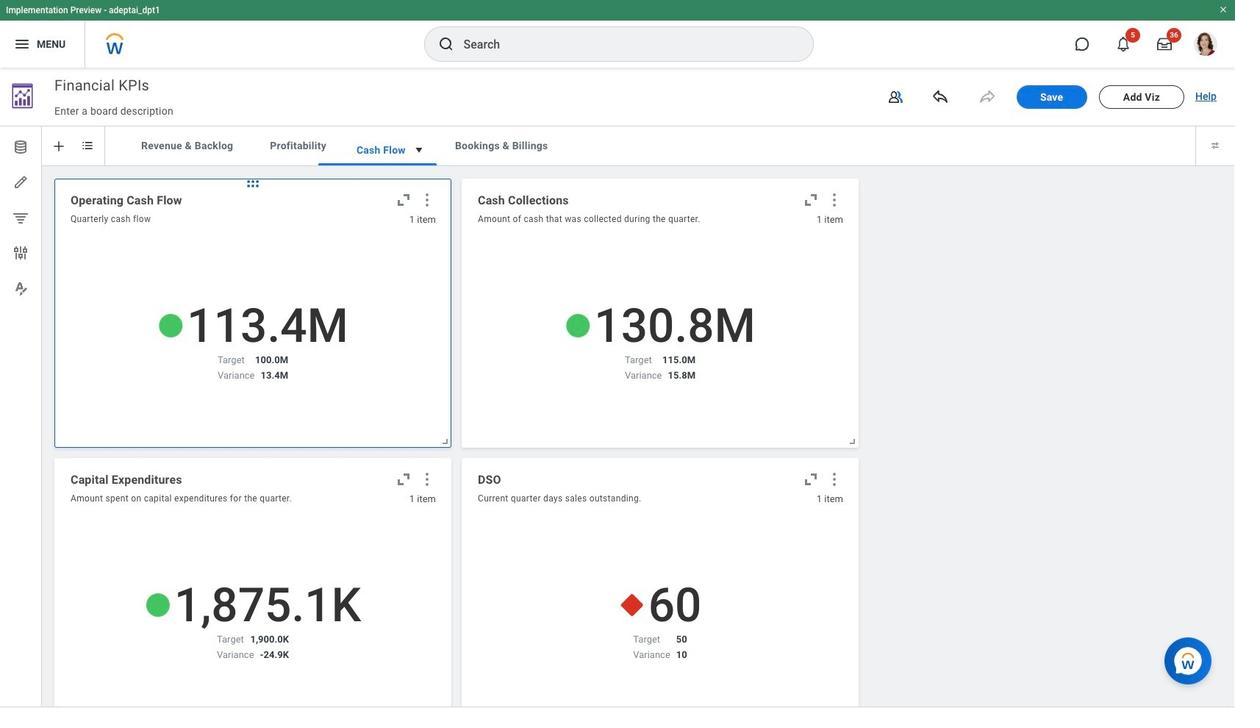 Task type: vqa. For each thing, say whether or not it's contained in the screenshot.
related actions vertical icon associated with first Press Right arrow to make wider, Left arrow to make narrower, Down arrow to make taller, Up arrow to make shorter, space bar to finish, Escape key to cancel. "Application" from right
yes



Task type: describe. For each thing, give the bounding box(es) containing it.
2 draggable image from the left
[[289, 124, 307, 141]]

prompts image
[[80, 138, 95, 153]]

2 fullscreen image from the left
[[802, 471, 820, 488]]

media classroom image
[[887, 88, 904, 106]]

fullscreen image for first press right arrow to make wider, left arrow to make narrower, down arrow to make taller, up arrow to make shorter, space bar to finish, escape key to cancel. application from right
[[802, 191, 820, 209]]

data source image
[[12, 138, 29, 156]]

undo l image
[[931, 88, 949, 106]]

edit image
[[12, 174, 29, 191]]

close environment banner image
[[1219, 5, 1228, 14]]

plus image
[[51, 139, 66, 153]]

1 press right arrow to make wider, left arrow to make narrower, down arrow to make taller, up arrow to make shorter, space bar to finish, escape key to cancel. application from the left
[[435, 432, 450, 446]]

sidebar toolbar
[[0, 126, 42, 707]]

inbox large image
[[1157, 37, 1172, 51]]

press spacebar to grab. press right, left, up, down arrows to move viz, spacebar to finish, escape key to cancel. application
[[55, 175, 451, 196]]

rte emphasis image
[[12, 279, 29, 297]]

action toolbar region
[[923, 79, 1185, 114]]

profile logan mcneil image
[[1194, 32, 1218, 59]]

2 press right arrow to make wider, left arrow to make narrower, down arrow to make taller, up arrow to make shorter, space bar to finish, escape key to cancel. application from the left
[[843, 432, 857, 446]]

Search Workday  search field
[[464, 28, 783, 60]]

search image
[[437, 35, 455, 53]]



Task type: locate. For each thing, give the bounding box(es) containing it.
draggable image
[[178, 124, 196, 141], [289, 124, 307, 141], [493, 124, 510, 141]]

related actions vertical image
[[418, 191, 436, 209], [826, 191, 843, 209], [826, 471, 843, 488]]

justify image
[[13, 35, 31, 53]]

tab list
[[123, 124, 567, 184]]

fullscreen image
[[395, 191, 413, 209], [802, 191, 820, 209]]

0 horizontal spatial fullscreen image
[[395, 471, 413, 488]]

1 horizontal spatial fullscreen image
[[802, 471, 820, 488]]

1 horizontal spatial fullscreen image
[[802, 191, 820, 209]]

1 fullscreen image from the left
[[395, 191, 413, 209]]

press right arrow to make wider, left arrow to make narrower, down arrow to make taller, up arrow to make shorter, space bar to finish, escape key to cancel. application
[[435, 432, 450, 446], [843, 432, 857, 446]]

None text field
[[48, 73, 205, 97]]

banner
[[0, 0, 1235, 68]]

1 draggable image from the left
[[178, 124, 196, 141]]

2 fullscreen image from the left
[[802, 191, 820, 209]]

fullscreen image for 1st press right arrow to make wider, left arrow to make narrower, down arrow to make taller, up arrow to make shorter, space bar to finish, escape key to cancel. application from left
[[395, 191, 413, 209]]

1 horizontal spatial press right arrow to make wider, left arrow to make narrower, down arrow to make taller, up arrow to make shorter, space bar to finish, escape key to cancel. application
[[843, 432, 857, 446]]

related actions vertical image
[[418, 471, 436, 488]]

filter image
[[12, 209, 29, 226]]

3 draggable image from the left
[[493, 124, 510, 141]]

0 horizontal spatial press right arrow to make wider, left arrow to make narrower, down arrow to make taller, up arrow to make shorter, space bar to finish, escape key to cancel. application
[[435, 432, 450, 446]]

caret down image
[[412, 143, 426, 157]]

draggable image
[[382, 124, 400, 141]]

1 fullscreen image from the left
[[395, 471, 413, 488]]

fullscreen image
[[395, 471, 413, 488], [802, 471, 820, 488]]

0 horizontal spatial draggable image
[[178, 124, 196, 141]]

tab
[[345, 126, 437, 165]]

undo r image
[[978, 88, 996, 106]]

2 horizontal spatial draggable image
[[493, 124, 510, 141]]

configure image
[[12, 244, 29, 262]]

0 horizontal spatial fullscreen image
[[395, 191, 413, 209]]

notifications large image
[[1116, 37, 1131, 51]]

1 horizontal spatial draggable image
[[289, 124, 307, 141]]



